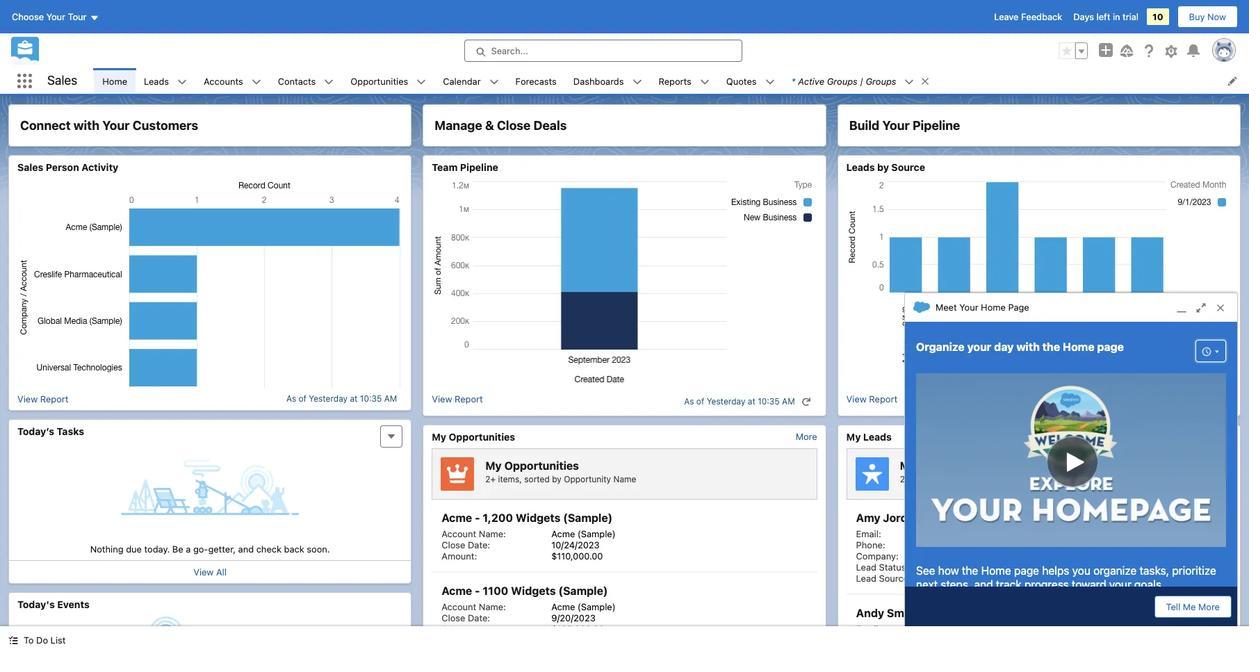 Task type: vqa. For each thing, say whether or not it's contained in the screenshot.
info@salesforce.com
yes



Task type: describe. For each thing, give the bounding box(es) containing it.
1 vertical spatial pipeline
[[460, 161, 498, 173]]

all
[[216, 566, 227, 577]]

(sample) up $110,000.00
[[578, 528, 616, 540]]

as of yesterday at 10:​35 am for build your pipeline
[[1099, 396, 1210, 407]]

my for my opportunities
[[432, 431, 446, 443]]

show more my opportunities records element
[[796, 431, 817, 442]]

leads link
[[136, 68, 177, 94]]

0 horizontal spatial as
[[286, 394, 296, 404]]

your down home link
[[102, 118, 130, 133]]

account for acme - 1100 widgets (sample)
[[442, 601, 477, 613]]

manage
[[435, 118, 482, 133]]

my leads link
[[847, 431, 892, 443]]

view report link for deals
[[432, 393, 483, 410]]

0 vertical spatial with
[[74, 118, 99, 133]]

calendar list item
[[435, 68, 507, 94]]

items, for close
[[498, 474, 522, 484]]

buy now
[[1189, 11, 1227, 22]]

dashboards link
[[565, 68, 632, 94]]

website
[[966, 573, 1000, 584]]

1 horizontal spatial pipeline
[[913, 118, 961, 133]]

my for my leads 2+ items, sorted by name
[[900, 459, 917, 472]]

$105,000.00
[[552, 624, 605, 635]]

organize
[[1094, 565, 1137, 577]]

a
[[186, 543, 191, 555]]

my leads 2+ items, sorted by name
[[900, 459, 1002, 484]]

at for build your pipeline
[[1163, 396, 1170, 407]]

(sample) up $105,000.00 on the bottom left of page
[[578, 601, 616, 613]]

opportunity
[[564, 474, 611, 484]]

andy smith (sample)
[[856, 607, 971, 620]]

search...
[[491, 45, 528, 56]]

0 horizontal spatial as of yesterday at 10:​35 am
[[286, 394, 397, 404]]

tasks
[[57, 425, 84, 437]]

sorted for close
[[524, 474, 550, 484]]

organize your day with the home page
[[916, 340, 1124, 353]]

today's
[[17, 425, 54, 437]]

items, for pipeline
[[913, 474, 937, 484]]

go-
[[193, 543, 208, 555]]

yesterday for build your pipeline
[[1122, 396, 1160, 407]]

am for manage
[[782, 396, 795, 407]]

home inside list
[[102, 75, 127, 87]]

my opportunities 2+ items, sorted by opportunity name
[[486, 459, 636, 484]]

quotes link
[[718, 68, 765, 94]]

lead for lead source:
[[856, 573, 877, 584]]

track
[[996, 579, 1022, 591]]

to do list
[[24, 635, 66, 646]]

date: for 1,200
[[468, 540, 490, 551]]

&
[[485, 118, 494, 133]]

how
[[938, 565, 959, 577]]

me
[[1183, 601, 1196, 613]]

the inside see how the home page helps you organize tasks, prioritize next steps, and track progress toward your goals.
[[962, 565, 979, 577]]

build your pipeline
[[849, 118, 961, 133]]

accounts link
[[195, 68, 251, 94]]

opportunities for my opportunities 2+ items, sorted by opportunity name
[[505, 459, 579, 472]]

(sample) up 10/24/2023
[[563, 512, 613, 524]]

|
[[860, 75, 864, 87]]

steps,
[[941, 579, 972, 591]]

getter,
[[208, 543, 236, 555]]

lee
[[966, 551, 981, 562]]

0 horizontal spatial at
[[350, 394, 358, 404]]

person
[[46, 161, 79, 173]]

text default image inside dashboards list item
[[632, 77, 642, 87]]

- for 1100
[[475, 585, 480, 597]]

text default image for opportunities
[[417, 77, 426, 87]]

buy
[[1189, 11, 1205, 22]]

source
[[892, 161, 925, 173]]

inc
[[1032, 551, 1045, 562]]

lead status:
[[856, 562, 909, 573]]

back
[[284, 543, 304, 555]]

by for manage & close deals
[[552, 474, 562, 484]]

meet your home page dialog
[[905, 293, 1238, 626]]

accounts list item
[[195, 68, 270, 94]]

helps
[[1042, 565, 1070, 577]]

text default image inside contacts list item
[[324, 77, 334, 87]]

- for 1,200
[[475, 512, 480, 524]]

0 horizontal spatial your
[[968, 340, 992, 353]]

leads list item
[[136, 68, 195, 94]]

text default image for leads
[[177, 77, 187, 87]]

sorted for pipeline
[[939, 474, 965, 484]]

smith
[[887, 607, 919, 620]]

opportunities list item
[[342, 68, 435, 94]]

10:​35 for manage & close deals
[[758, 396, 780, 407]]

home link
[[94, 68, 136, 94]]

account name: for 1100
[[442, 601, 506, 613]]

acme - 1100 widgets (sample)
[[442, 585, 608, 597]]

days left in trial
[[1074, 11, 1139, 22]]

acme left 1,200
[[442, 512, 472, 524]]

contacts list item
[[270, 68, 342, 94]]

(sample) up 9/20/2023
[[559, 585, 608, 597]]

to do list button
[[0, 626, 74, 654]]

view all link
[[193, 566, 227, 577]]

team
[[432, 161, 458, 173]]

in
[[1113, 11, 1121, 22]]

(800)
[[973, 540, 997, 551]]

company:
[[856, 551, 899, 562]]

customers
[[133, 118, 198, 133]]

as for manage & close deals
[[684, 396, 694, 407]]

by for build your pipeline
[[967, 474, 976, 484]]

page
[[1009, 302, 1030, 313]]

2+ for &
[[486, 474, 496, 484]]

amount: for acme - 1,200 widgets (sample)
[[442, 551, 477, 562]]

build
[[849, 118, 880, 133]]

quotes list item
[[718, 68, 783, 94]]

of for manage & close deals
[[697, 396, 705, 407]]

tell
[[1166, 601, 1181, 613]]

connect
[[20, 118, 71, 133]]

view left all
[[193, 566, 214, 577]]

contacts
[[278, 75, 316, 87]]

leads inside my leads 'link'
[[863, 431, 892, 443]]

buy now button
[[1178, 6, 1238, 28]]

be
[[172, 543, 183, 555]]

check
[[256, 543, 282, 555]]

0 horizontal spatial 10:​35
[[360, 394, 382, 404]]

667-
[[999, 540, 1020, 551]]

prioritize
[[1173, 565, 1217, 577]]

text default image for *
[[905, 77, 915, 87]]

as for build your pipeline
[[1099, 396, 1109, 407]]

with inside 'meet your home page' dialog
[[1017, 340, 1040, 353]]

text default image inside reports list item
[[700, 77, 710, 87]]

show more my leads records element
[[1211, 431, 1232, 442]]

my leads
[[847, 431, 892, 443]]

and inside see how the home page helps you organize tasks, prioritize next steps, and track progress toward your goals.
[[975, 579, 993, 591]]

leave feedback
[[994, 11, 1063, 22]]

accounts
[[204, 75, 243, 87]]

text default image for calendar
[[489, 77, 499, 87]]

amount: for acme - 1100 widgets (sample)
[[442, 624, 477, 635]]

6389
[[1020, 540, 1043, 551]]

my opportunities
[[432, 431, 515, 443]]

home inside see how the home page helps you organize tasks, prioritize next steps, and track progress toward your goals.
[[981, 565, 1011, 577]]

today's
[[17, 598, 55, 610]]

* active groups | groups
[[792, 75, 897, 87]]

andy
[[856, 607, 885, 620]]

0 horizontal spatial of
[[299, 394, 307, 404]]

source:
[[879, 573, 912, 584]]

leave
[[994, 11, 1019, 22]]

1 horizontal spatial by
[[878, 161, 889, 173]]

trial
[[1123, 11, 1139, 22]]

feedback
[[1021, 11, 1063, 22]]

1
[[966, 540, 970, 551]]

2+ for your
[[900, 474, 911, 484]]

text default image up show more my leads records element
[[1216, 397, 1226, 407]]

close for 1,200
[[442, 540, 465, 551]]

lee enterprise, inc
[[966, 551, 1045, 562]]

am for build
[[1197, 396, 1210, 407]]

enterprise,
[[984, 551, 1030, 562]]

yesterday for manage & close deals
[[707, 396, 746, 407]]

tell me more link
[[1155, 596, 1232, 618]]

events
[[57, 598, 90, 610]]



Task type: locate. For each thing, give the bounding box(es) containing it.
calendar link
[[435, 68, 489, 94]]

1 vertical spatial the
[[962, 565, 979, 577]]

widgets
[[516, 512, 561, 524], [511, 585, 556, 597]]

1 horizontal spatial name
[[979, 474, 1002, 484]]

1 groups from the left
[[827, 75, 858, 87]]

items, inside my opportunities 2+ items, sorted by opportunity name
[[498, 474, 522, 484]]

today's tasks
[[17, 425, 84, 437]]

opportunities inside my opportunities 2+ items, sorted by opportunity name
[[505, 459, 579, 472]]

see how the home page helps you organize tasks, prioritize next steps, and track progress toward your goals.
[[916, 565, 1217, 591]]

name:
[[479, 528, 506, 540], [479, 601, 506, 613]]

see
[[916, 565, 936, 577]]

report
[[40, 393, 68, 404], [455, 393, 483, 404], [869, 393, 898, 404]]

email: down andy
[[856, 624, 882, 635]]

view report for deals
[[432, 393, 483, 404]]

1 horizontal spatial view report
[[432, 393, 483, 404]]

name right opportunity
[[614, 474, 636, 484]]

1 vertical spatial -
[[475, 585, 480, 597]]

0 vertical spatial name:
[[479, 528, 506, 540]]

2 email: from the top
[[856, 624, 882, 635]]

0 horizontal spatial items,
[[498, 474, 522, 484]]

sales for sales person activity
[[17, 161, 43, 173]]

1 horizontal spatial the
[[1043, 340, 1060, 353]]

you
[[1073, 565, 1091, 577]]

text default image inside opportunities list item
[[417, 77, 426, 87]]

0 horizontal spatial sales
[[17, 161, 43, 173]]

amy jordan (sample)
[[856, 512, 973, 524]]

2 close date: from the top
[[442, 613, 490, 624]]

leads by source
[[847, 161, 925, 173]]

1 account from the top
[[442, 528, 477, 540]]

your for build
[[883, 118, 910, 133]]

1 vertical spatial page
[[1014, 565, 1040, 577]]

view for build your pipeline
[[847, 393, 867, 404]]

1 horizontal spatial 10:​35
[[758, 396, 780, 407]]

deals
[[534, 118, 567, 133]]

text default image inside the calendar list item
[[489, 77, 499, 87]]

2 vertical spatial opportunities
[[505, 459, 579, 472]]

view up my opportunities
[[432, 393, 452, 404]]

0 horizontal spatial groups
[[827, 75, 858, 87]]

1 lead from the top
[[856, 562, 877, 573]]

acme (sample) up $110,000.00
[[552, 528, 616, 540]]

your left "day"
[[968, 340, 992, 353]]

1 more link from the left
[[796, 431, 817, 442]]

items, inside my leads 2+ items, sorted by name
[[913, 474, 937, 484]]

more for build your pipeline
[[1211, 431, 1232, 442]]

with
[[74, 118, 99, 133], [1017, 340, 1040, 353]]

date: for 1100
[[468, 613, 490, 624]]

name up (800)
[[979, 474, 1002, 484]]

2 more link from the left
[[1211, 431, 1232, 442]]

0 horizontal spatial name
[[614, 474, 636, 484]]

2 account from the top
[[442, 601, 477, 613]]

group
[[1059, 42, 1088, 59]]

view up my leads
[[847, 393, 867, 404]]

view report link for customers
[[17, 393, 68, 404]]

2 date: from the top
[[468, 613, 490, 624]]

by inside my opportunities 2+ items, sorted by opportunity name
[[552, 474, 562, 484]]

leads inside my leads 2+ items, sorted by name
[[919, 459, 951, 472]]

list
[[94, 68, 1250, 94]]

1100
[[483, 585, 509, 597]]

2+ inside my leads 2+ items, sorted by name
[[900, 474, 911, 484]]

opportunities inside list item
[[351, 75, 408, 87]]

0 vertical spatial email:
[[856, 528, 882, 540]]

opportunities link
[[342, 68, 417, 94]]

1 vertical spatial acme (sample)
[[552, 601, 616, 613]]

name: down 1100
[[479, 601, 506, 613]]

1 vertical spatial close
[[442, 540, 465, 551]]

0 vertical spatial pipeline
[[913, 118, 961, 133]]

name: for 1100
[[479, 601, 506, 613]]

view report link
[[17, 393, 68, 404], [432, 393, 483, 410], [847, 393, 898, 410]]

info@salesforce.com link down track
[[966, 624, 1054, 635]]

lead for lead status:
[[856, 562, 877, 573]]

3 view report link from the left
[[847, 393, 898, 410]]

and
[[238, 543, 254, 555], [975, 579, 993, 591]]

lead source:
[[856, 573, 912, 584]]

0 vertical spatial account name:
[[442, 528, 506, 540]]

items, up the amy jordan (sample)
[[913, 474, 937, 484]]

2 info@salesforce.com link from the top
[[966, 624, 1054, 635]]

0 vertical spatial amount:
[[442, 551, 477, 562]]

0 vertical spatial widgets
[[516, 512, 561, 524]]

account name: for 1,200
[[442, 528, 506, 540]]

sorted
[[524, 474, 550, 484], [939, 474, 965, 484]]

2 name: from the top
[[479, 601, 506, 613]]

info@salesforce.com link up enterprise,
[[966, 528, 1054, 540]]

pipeline
[[913, 118, 961, 133], [460, 161, 498, 173]]

text default image inside to do list button
[[8, 636, 18, 645]]

2 horizontal spatial 10:​35
[[1173, 396, 1195, 407]]

by left opportunity
[[552, 474, 562, 484]]

1 vertical spatial email:
[[856, 624, 882, 635]]

connect with your customers
[[20, 118, 198, 133]]

2 info@salesforce.com from the top
[[966, 624, 1054, 635]]

my inside 'link'
[[847, 431, 861, 443]]

2 horizontal spatial of
[[1111, 396, 1119, 407]]

acme (sample) for acme - 1,200 widgets (sample)
[[552, 528, 616, 540]]

1 horizontal spatial more link
[[1211, 431, 1232, 442]]

10
[[1153, 11, 1164, 22]]

view report up my leads
[[847, 393, 898, 404]]

account
[[442, 528, 477, 540], [442, 601, 477, 613]]

widgets right 1100
[[511, 585, 556, 597]]

report for deals
[[455, 393, 483, 404]]

day
[[994, 340, 1014, 353]]

dashboards
[[574, 75, 624, 87]]

with right "day"
[[1017, 340, 1040, 353]]

close
[[497, 118, 531, 133], [442, 540, 465, 551], [442, 613, 465, 624]]

date: down 1100
[[468, 613, 490, 624]]

1 vertical spatial opportunities
[[449, 431, 515, 443]]

dashboards list item
[[565, 68, 650, 94]]

page inside see how the home page helps you organize tasks, prioritize next steps, and track progress toward your goals.
[[1014, 565, 1040, 577]]

1 horizontal spatial of
[[697, 396, 705, 407]]

activity
[[82, 161, 118, 173]]

2 horizontal spatial yesterday
[[1122, 396, 1160, 407]]

1 horizontal spatial groups
[[866, 75, 897, 87]]

working
[[966, 562, 1001, 573]]

and left check
[[238, 543, 254, 555]]

1 vertical spatial info@salesforce.com link
[[966, 624, 1054, 635]]

1 report from the left
[[40, 393, 68, 404]]

1 vertical spatial account name:
[[442, 601, 506, 613]]

1 vertical spatial info@salesforce.com
[[966, 624, 1054, 635]]

0 vertical spatial date:
[[468, 540, 490, 551]]

1 vertical spatial sales
[[17, 161, 43, 173]]

leave feedback link
[[994, 11, 1063, 22]]

view up the today's
[[17, 393, 38, 404]]

3 report from the left
[[869, 393, 898, 404]]

text default image left *
[[765, 77, 775, 87]]

home
[[102, 75, 127, 87], [981, 302, 1006, 313], [1063, 340, 1095, 353], [981, 565, 1011, 577]]

text default image right accounts at left top
[[251, 77, 261, 87]]

by inside my leads 2+ items, sorted by name
[[967, 474, 976, 484]]

0 horizontal spatial report
[[40, 393, 68, 404]]

1 vertical spatial and
[[975, 579, 993, 591]]

progress
[[1025, 579, 1069, 591]]

0 horizontal spatial yesterday
[[309, 394, 348, 404]]

0 vertical spatial opportunities
[[351, 75, 408, 87]]

sales up connect
[[47, 73, 77, 88]]

2 view report from the left
[[432, 393, 483, 404]]

1 horizontal spatial 2+
[[900, 474, 911, 484]]

1 vertical spatial name:
[[479, 601, 506, 613]]

days
[[1074, 11, 1094, 22]]

my opportunities link
[[432, 431, 515, 443]]

name inside my opportunities 2+ items, sorted by opportunity name
[[614, 474, 636, 484]]

2 items, from the left
[[913, 474, 937, 484]]

1 - from the top
[[475, 512, 480, 524]]

text default image right calendar
[[489, 77, 499, 87]]

choose your tour button
[[11, 6, 100, 28]]

list
[[50, 635, 66, 646]]

info@salesforce.com for first info@salesforce.com link from the bottom
[[966, 624, 1054, 635]]

2 report from the left
[[455, 393, 483, 404]]

0 vertical spatial page
[[1098, 340, 1124, 353]]

acme (sample)
[[552, 528, 616, 540], [552, 601, 616, 613]]

2+ inside my opportunities 2+ items, sorted by opportunity name
[[486, 474, 496, 484]]

account for acme - 1,200 widgets (sample)
[[442, 528, 477, 540]]

list containing home
[[94, 68, 1250, 94]]

2 account name: from the top
[[442, 601, 506, 613]]

1 vertical spatial account
[[442, 601, 477, 613]]

0 horizontal spatial view report link
[[17, 393, 68, 404]]

2 horizontal spatial as
[[1099, 396, 1109, 407]]

active
[[799, 75, 825, 87]]

- left 1,200
[[475, 512, 480, 524]]

view report for customers
[[17, 393, 68, 404]]

text default image up build your pipeline
[[905, 77, 915, 87]]

at for manage & close deals
[[748, 396, 756, 407]]

1 vertical spatial your
[[1110, 579, 1132, 591]]

sorted up acme - 1,200 widgets (sample) on the bottom left of page
[[524, 474, 550, 484]]

1 vertical spatial widgets
[[511, 585, 556, 597]]

close for 1100
[[442, 613, 465, 624]]

more link for build your pipeline
[[1211, 431, 1232, 442]]

2 - from the top
[[475, 585, 480, 597]]

manage & close deals
[[435, 118, 567, 133]]

acme (sample) up $105,000.00 on the bottom left of page
[[552, 601, 616, 613]]

view for connect with your customers
[[17, 393, 38, 404]]

your inside dropdown button
[[46, 11, 65, 22]]

text default image up show more my opportunities records element
[[801, 397, 811, 407]]

text default image inside 'meet your home page' dialog
[[914, 299, 930, 316]]

0 vertical spatial the
[[1043, 340, 1060, 353]]

2 lead from the top
[[856, 573, 877, 584]]

1 horizontal spatial as
[[684, 396, 694, 407]]

1 email: from the top
[[856, 528, 882, 540]]

1 items, from the left
[[498, 474, 522, 484]]

1 date: from the top
[[468, 540, 490, 551]]

report up my opportunities
[[455, 393, 483, 404]]

text default image right reports
[[700, 77, 710, 87]]

1 horizontal spatial am
[[782, 396, 795, 407]]

2+ up 1,200
[[486, 474, 496, 484]]

1 view report link from the left
[[17, 393, 68, 404]]

1 horizontal spatial view report link
[[432, 393, 483, 410]]

tour
[[68, 11, 87, 22]]

0 horizontal spatial 2+
[[486, 474, 496, 484]]

1 vertical spatial close date:
[[442, 613, 490, 624]]

at
[[350, 394, 358, 404], [748, 396, 756, 407], [1163, 396, 1170, 407]]

info@salesforce.com up enterprise,
[[966, 528, 1054, 540]]

your inside dialog
[[960, 302, 979, 313]]

0 horizontal spatial more link
[[796, 431, 817, 442]]

1 horizontal spatial and
[[975, 579, 993, 591]]

0 vertical spatial info@salesforce.com link
[[966, 528, 1054, 540]]

your right build
[[883, 118, 910, 133]]

your for meet
[[960, 302, 979, 313]]

lead
[[856, 562, 877, 573], [856, 573, 877, 584]]

1 sorted from the left
[[524, 474, 550, 484]]

(sample) up 1
[[924, 512, 973, 524]]

1 vertical spatial amount:
[[442, 624, 477, 635]]

your inside see how the home page helps you organize tasks, prioritize next steps, and track progress toward your goals.
[[1110, 579, 1132, 591]]

nothing due today. be a go-getter, and check back soon.
[[90, 543, 330, 555]]

2 amount: from the top
[[442, 624, 477, 635]]

1 horizontal spatial page
[[1098, 340, 1124, 353]]

1 name from the left
[[614, 474, 636, 484]]

your down organize
[[1110, 579, 1132, 591]]

widgets right 1,200
[[516, 512, 561, 524]]

view
[[17, 393, 38, 404], [432, 393, 452, 404], [847, 393, 867, 404], [193, 566, 214, 577]]

tasks,
[[1140, 565, 1170, 577]]

report up today's tasks
[[40, 393, 68, 404]]

your
[[968, 340, 992, 353], [1110, 579, 1132, 591]]

soon.
[[307, 543, 330, 555]]

meet your home page
[[936, 302, 1030, 313]]

0 vertical spatial -
[[475, 512, 480, 524]]

2 horizontal spatial am
[[1197, 396, 1210, 407]]

2 groups from the left
[[866, 75, 897, 87]]

0 vertical spatial your
[[968, 340, 992, 353]]

account name: down 1,200
[[442, 528, 506, 540]]

by up 1
[[967, 474, 976, 484]]

and down working
[[975, 579, 993, 591]]

close date: for 1100
[[442, 613, 490, 624]]

0 vertical spatial close date:
[[442, 540, 490, 551]]

10:​35 for build your pipeline
[[1173, 396, 1195, 407]]

text default image inside leads list item
[[177, 77, 187, 87]]

1 view report from the left
[[17, 393, 68, 404]]

1 horizontal spatial your
[[1110, 579, 1132, 591]]

quotes
[[726, 75, 757, 87]]

(sample)
[[563, 512, 613, 524], [924, 512, 973, 524], [578, 528, 616, 540], [559, 585, 608, 597], [578, 601, 616, 613], [921, 607, 971, 620]]

as of yesterday at 10:​35 am for manage & close deals
[[684, 396, 795, 407]]

-
[[475, 512, 480, 524], [475, 585, 480, 597]]

choose
[[12, 11, 44, 22]]

info@salesforce.com down track
[[966, 624, 1054, 635]]

status:
[[879, 562, 909, 573]]

view report
[[17, 393, 68, 404], [432, 393, 483, 404], [847, 393, 898, 404]]

0 horizontal spatial with
[[74, 118, 99, 133]]

2 sorted from the left
[[939, 474, 965, 484]]

my for my opportunities 2+ items, sorted by opportunity name
[[486, 459, 502, 472]]

acme up $105,000.00 on the bottom left of page
[[552, 601, 575, 613]]

1 horizontal spatial at
[[748, 396, 756, 407]]

your for choose
[[46, 11, 65, 22]]

more link for manage & close deals
[[796, 431, 817, 442]]

do
[[36, 635, 48, 646]]

text default image left accounts link
[[177, 77, 187, 87]]

close date: down 1,200
[[442, 540, 490, 551]]

pipeline right team
[[460, 161, 498, 173]]

widgets for 1100
[[511, 585, 556, 597]]

2 acme (sample) from the top
[[552, 601, 616, 613]]

view for manage & close deals
[[432, 393, 452, 404]]

1 acme (sample) from the top
[[552, 528, 616, 540]]

(sample) down steps,
[[921, 607, 971, 620]]

2 vertical spatial close
[[442, 613, 465, 624]]

next
[[916, 579, 938, 591]]

of
[[299, 394, 307, 404], [697, 396, 705, 407], [1111, 396, 1119, 407]]

text default image left meet
[[914, 299, 930, 316]]

text default image for accounts
[[251, 77, 261, 87]]

10:​35
[[360, 394, 382, 404], [758, 396, 780, 407], [1173, 396, 1195, 407]]

0 horizontal spatial am
[[384, 394, 397, 404]]

0 vertical spatial and
[[238, 543, 254, 555]]

acme up $110,000.00
[[552, 528, 575, 540]]

2 horizontal spatial by
[[967, 474, 976, 484]]

acme - 1,200 widgets (sample)
[[442, 512, 613, 524]]

your right meet
[[960, 302, 979, 313]]

close date: for 1,200
[[442, 540, 490, 551]]

sales person activity
[[17, 161, 118, 173]]

0 horizontal spatial view report
[[17, 393, 68, 404]]

sorted up the amy jordan (sample)
[[939, 474, 965, 484]]

- left 1100
[[475, 585, 480, 597]]

0 horizontal spatial page
[[1014, 565, 1040, 577]]

text default image up build your pipeline
[[921, 76, 931, 86]]

with right connect
[[74, 118, 99, 133]]

1 horizontal spatial items,
[[913, 474, 937, 484]]

0 vertical spatial close
[[497, 118, 531, 133]]

2 horizontal spatial as of yesterday at 10:​35 am
[[1099, 396, 1210, 407]]

sales left person
[[17, 161, 43, 173]]

2 name from the left
[[979, 474, 1002, 484]]

more for manage & close deals
[[796, 431, 817, 442]]

contacts link
[[270, 68, 324, 94]]

1 horizontal spatial report
[[455, 393, 483, 404]]

organize
[[916, 340, 965, 353]]

1 2+ from the left
[[486, 474, 496, 484]]

acme left 1100
[[442, 585, 472, 597]]

1 name: from the top
[[479, 528, 506, 540]]

of for build your pipeline
[[1111, 396, 1119, 407]]

text default image right contacts
[[324, 77, 334, 87]]

groups left |
[[827, 75, 858, 87]]

date: down 1,200
[[468, 540, 490, 551]]

lead down "company:"
[[856, 573, 877, 584]]

phone:
[[856, 540, 886, 551]]

reports list item
[[650, 68, 718, 94]]

text default image left to
[[8, 636, 18, 645]]

text default image
[[921, 76, 931, 86], [324, 77, 334, 87], [632, 77, 642, 87], [700, 77, 710, 87], [765, 77, 775, 87], [914, 299, 930, 316], [8, 636, 18, 645]]

2+ up jordan
[[900, 474, 911, 484]]

my for my leads
[[847, 431, 861, 443]]

0 horizontal spatial pipeline
[[460, 161, 498, 173]]

1 horizontal spatial as of yesterday at 10:​35 am
[[684, 396, 795, 407]]

0 vertical spatial acme (sample)
[[552, 528, 616, 540]]

2 horizontal spatial report
[[869, 393, 898, 404]]

1 horizontal spatial with
[[1017, 340, 1040, 353]]

list item
[[783, 68, 937, 94]]

amy
[[856, 512, 881, 524]]

lead down phone:
[[856, 562, 877, 573]]

sales for sales
[[47, 73, 77, 88]]

today.
[[144, 543, 170, 555]]

1 info@salesforce.com link from the top
[[966, 528, 1054, 540]]

0 vertical spatial info@salesforce.com
[[966, 528, 1054, 540]]

my inside my leads 2+ items, sorted by name
[[900, 459, 917, 472]]

text default image left reports link
[[632, 77, 642, 87]]

info@salesforce.com link
[[966, 528, 1054, 540], [966, 624, 1054, 635]]

sorted inside my leads 2+ items, sorted by name
[[939, 474, 965, 484]]

your
[[46, 11, 65, 22], [102, 118, 130, 133], [883, 118, 910, 133], [960, 302, 979, 313]]

items, up 1,200
[[498, 474, 522, 484]]

the down lee
[[962, 565, 979, 577]]

report up my leads
[[869, 393, 898, 404]]

1 horizontal spatial sales
[[47, 73, 77, 88]]

groups right |
[[866, 75, 897, 87]]

info@salesforce.com for second info@salesforce.com link from the bottom of the page
[[966, 528, 1054, 540]]

1 horizontal spatial sorted
[[939, 474, 965, 484]]

text default image inside quotes list item
[[765, 77, 775, 87]]

2 horizontal spatial at
[[1163, 396, 1170, 407]]

view report link up my leads
[[847, 393, 898, 410]]

team pipeline
[[432, 161, 498, 173]]

view report up the today's
[[17, 393, 68, 404]]

items,
[[498, 474, 522, 484], [913, 474, 937, 484]]

1,200
[[483, 512, 513, 524]]

0 horizontal spatial by
[[552, 474, 562, 484]]

sorted inside my opportunities 2+ items, sorted by opportunity name
[[524, 474, 550, 484]]

text default image left calendar link in the top of the page
[[417, 77, 426, 87]]

0 vertical spatial sales
[[47, 73, 77, 88]]

my inside my opportunities 2+ items, sorted by opportunity name
[[486, 459, 502, 472]]

3 view report from the left
[[847, 393, 898, 404]]

0 vertical spatial account
[[442, 528, 477, 540]]

view report link up my opportunities
[[432, 393, 483, 410]]

widgets for 1,200
[[516, 512, 561, 524]]

account name: down 1100
[[442, 601, 506, 613]]

name: for 1,200
[[479, 528, 506, 540]]

email:
[[856, 528, 882, 540], [856, 624, 882, 635]]

1 vertical spatial with
[[1017, 340, 1040, 353]]

email: down 'amy'
[[856, 528, 882, 540]]

calendar
[[443, 75, 481, 87]]

the right "day"
[[1043, 340, 1060, 353]]

pipeline up "source"
[[913, 118, 961, 133]]

leads inside leads link
[[144, 75, 169, 87]]

0 horizontal spatial the
[[962, 565, 979, 577]]

jordan
[[883, 512, 921, 524]]

reports link
[[650, 68, 700, 94]]

0 horizontal spatial sorted
[[524, 474, 550, 484]]

view report up my opportunities
[[432, 393, 483, 404]]

1 horizontal spatial yesterday
[[707, 396, 746, 407]]

text default image inside the accounts list item
[[251, 77, 261, 87]]

close date: down 1100
[[442, 613, 490, 624]]

more inside "link"
[[1199, 601, 1220, 613]]

name: down 1,200
[[479, 528, 506, 540]]

your left tour
[[46, 11, 65, 22]]

name inside my leads 2+ items, sorted by name
[[979, 474, 1002, 484]]

report for customers
[[40, 393, 68, 404]]

1 amount: from the top
[[442, 551, 477, 562]]

amount:
[[442, 551, 477, 562], [442, 624, 477, 635]]

view report link up the today's
[[17, 393, 68, 404]]

1 account name: from the top
[[442, 528, 506, 540]]

list item containing *
[[783, 68, 937, 94]]

opportunities for my opportunities
[[449, 431, 515, 443]]

1 info@salesforce.com from the top
[[966, 528, 1054, 540]]

$110,000.00
[[552, 551, 603, 562]]

1 close date: from the top
[[442, 540, 490, 551]]

2 view report link from the left
[[432, 393, 483, 410]]

text default image
[[177, 77, 187, 87], [251, 77, 261, 87], [417, 77, 426, 87], [489, 77, 499, 87], [905, 77, 915, 87], [801, 397, 811, 407], [1216, 397, 1226, 407]]

acme (sample) for acme - 1100 widgets (sample)
[[552, 601, 616, 613]]

to
[[24, 635, 34, 646]]

2 horizontal spatial view report
[[847, 393, 898, 404]]

2 2+ from the left
[[900, 474, 911, 484]]

by left "source"
[[878, 161, 889, 173]]

1 vertical spatial date:
[[468, 613, 490, 624]]



